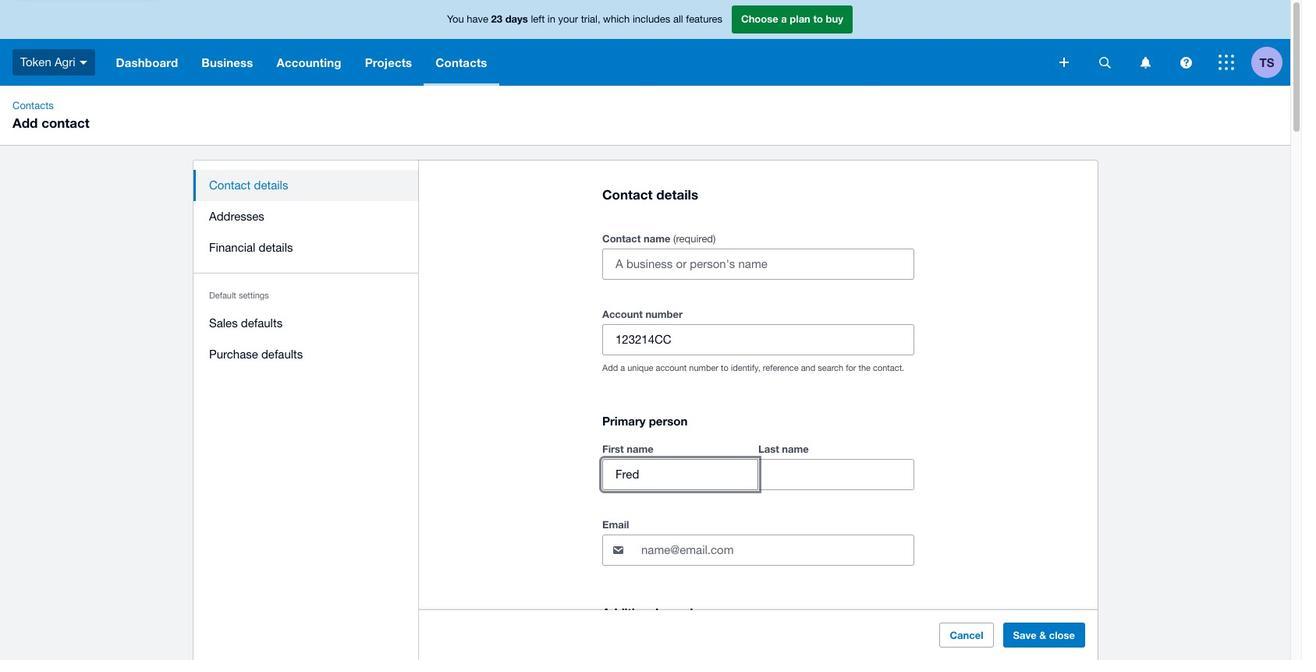 Task type: vqa. For each thing, say whether or not it's contained in the screenshot.
CHOOSE A PLAN TO BUY
yes



Task type: locate. For each thing, give the bounding box(es) containing it.
0 vertical spatial contacts
[[436, 55, 487, 69]]

menu
[[193, 161, 419, 380]]

contacts button
[[424, 39, 499, 86]]

choose a plan to buy
[[741, 13, 843, 25]]

1 vertical spatial contacts
[[12, 100, 54, 112]]

a left plan
[[781, 13, 787, 25]]

you have 23 days left in your trial, which includes all features
[[447, 13, 723, 25]]

1 horizontal spatial contacts
[[436, 55, 487, 69]]

to left identify,
[[721, 364, 729, 373]]

name right last
[[782, 443, 809, 456]]

purchase defaults link
[[193, 339, 419, 371]]

contact details
[[209, 179, 288, 192], [602, 187, 698, 203]]

23
[[491, 13, 503, 25]]

name right "first"
[[627, 443, 654, 456]]

1 horizontal spatial add
[[602, 364, 618, 373]]

banner containing ts
[[0, 0, 1291, 86]]

banner
[[0, 0, 1291, 86]]

0 horizontal spatial a
[[620, 364, 625, 373]]

dashboard link
[[104, 39, 190, 86]]

0 vertical spatial to
[[813, 13, 823, 25]]

0 vertical spatial number
[[646, 308, 683, 321]]

group
[[602, 440, 914, 491]]

1 horizontal spatial to
[[813, 13, 823, 25]]

have
[[467, 13, 488, 25]]

default
[[209, 291, 236, 300]]

token
[[20, 55, 51, 68]]

a left unique
[[620, 364, 625, 373]]

contact details up contact name (required)
[[602, 187, 698, 203]]

default settings
[[209, 291, 269, 300]]

add
[[12, 115, 38, 131], [602, 364, 618, 373]]

1 vertical spatial number
[[689, 364, 719, 373]]

details down addresses "link"
[[259, 241, 293, 254]]

accounting
[[277, 55, 341, 69]]

search
[[818, 364, 844, 373]]

1 vertical spatial to
[[721, 364, 729, 373]]

1 vertical spatial a
[[620, 364, 625, 373]]

business
[[202, 55, 253, 69]]

0 horizontal spatial add
[[12, 115, 38, 131]]

Last name field
[[758, 461, 914, 490]]

email
[[602, 519, 629, 532]]

ts button
[[1252, 39, 1291, 86]]

contacts inside contacts add contact
[[12, 100, 54, 112]]

dashboard
[[116, 55, 178, 69]]

0 vertical spatial a
[[781, 13, 787, 25]]

contact
[[209, 179, 251, 192], [602, 187, 653, 203], [602, 233, 641, 245]]

name for last
[[782, 443, 809, 456]]

to left buy at the right top
[[813, 13, 823, 25]]

details
[[254, 179, 288, 192], [656, 187, 698, 203], [259, 241, 293, 254]]

projects
[[365, 55, 412, 69]]

ts
[[1260, 55, 1274, 69]]

0 horizontal spatial contacts
[[12, 100, 54, 112]]

1 vertical spatial defaults
[[261, 348, 303, 361]]

a
[[781, 13, 787, 25], [620, 364, 625, 373]]

contacts
[[436, 55, 487, 69], [12, 100, 54, 112]]

contact up contact name (required)
[[602, 187, 653, 203]]

number
[[646, 308, 683, 321], [689, 364, 719, 373]]

settings
[[239, 291, 269, 300]]

(required)
[[673, 233, 716, 245]]

contacts for contacts
[[436, 55, 487, 69]]

to
[[813, 13, 823, 25], [721, 364, 729, 373]]

purchase defaults
[[209, 348, 303, 361]]

sales
[[209, 317, 238, 330]]

close
[[1049, 630, 1075, 642]]

sales defaults link
[[193, 308, 419, 339]]

add inside contacts add contact
[[12, 115, 38, 131]]

for
[[846, 364, 856, 373]]

additional
[[602, 606, 659, 620]]

defaults down sales defaults link at the left
[[261, 348, 303, 361]]

svg image
[[1180, 57, 1192, 68]]

first
[[602, 443, 624, 456]]

0 horizontal spatial contact details
[[209, 179, 288, 192]]

details for contact details link
[[254, 179, 288, 192]]

menu containing contact details
[[193, 161, 419, 380]]

contacts link
[[6, 98, 60, 114]]

contacts down you
[[436, 55, 487, 69]]

add down contacts 'link'
[[12, 115, 38, 131]]

number right "account"
[[646, 308, 683, 321]]

name left (required)
[[644, 233, 671, 245]]

add left unique
[[602, 364, 618, 373]]

name
[[644, 233, 671, 245], [627, 443, 654, 456], [782, 443, 809, 456]]

details up addresses
[[254, 179, 288, 192]]

features
[[686, 13, 723, 25]]

buy
[[826, 13, 843, 25]]

&
[[1039, 630, 1046, 642]]

defaults
[[241, 317, 283, 330], [261, 348, 303, 361]]

0 vertical spatial defaults
[[241, 317, 283, 330]]

contacts up contact on the top left of page
[[12, 100, 54, 112]]

group containing first name
[[602, 440, 914, 491]]

which
[[603, 13, 630, 25]]

details up (required)
[[656, 187, 698, 203]]

all
[[673, 13, 683, 25]]

contact details up addresses
[[209, 179, 288, 192]]

1 horizontal spatial a
[[781, 13, 787, 25]]

a inside banner
[[781, 13, 787, 25]]

svg image
[[1219, 55, 1234, 70], [1099, 57, 1111, 68], [1140, 57, 1150, 68], [1060, 58, 1069, 67], [79, 61, 87, 65]]

account number
[[602, 308, 683, 321]]

defaults down settings
[[241, 317, 283, 330]]

trial,
[[581, 13, 600, 25]]

contacts add contact
[[12, 100, 90, 131]]

number right account
[[689, 364, 719, 373]]

0 vertical spatial add
[[12, 115, 38, 131]]

contacts inside popup button
[[436, 55, 487, 69]]

1 vertical spatial add
[[602, 364, 618, 373]]

and
[[801, 364, 816, 373]]



Task type: describe. For each thing, give the bounding box(es) containing it.
projects button
[[353, 39, 424, 86]]

additional people
[[602, 606, 700, 620]]

people
[[662, 606, 700, 620]]

0 horizontal spatial number
[[646, 308, 683, 321]]

contacts for contacts add contact
[[12, 100, 54, 112]]

agri
[[55, 55, 75, 68]]

First name field
[[603, 461, 758, 490]]

left
[[531, 13, 545, 25]]

add a unique account number to identify, reference and search for the contact.
[[602, 364, 904, 373]]

contact.
[[873, 364, 904, 373]]

accounting button
[[265, 39, 353, 86]]

Email text field
[[640, 536, 914, 566]]

A business or person's name field
[[603, 250, 914, 279]]

last name
[[758, 443, 809, 456]]

1 horizontal spatial contact details
[[602, 187, 698, 203]]

save
[[1013, 630, 1037, 642]]

Account number field
[[603, 326, 914, 355]]

first name
[[602, 443, 654, 456]]

financial details link
[[193, 233, 419, 264]]

includes
[[633, 13, 670, 25]]

defaults for sales defaults
[[241, 317, 283, 330]]

account
[[656, 364, 687, 373]]

contact
[[41, 115, 90, 131]]

the
[[859, 364, 871, 373]]

1 horizontal spatial number
[[689, 364, 719, 373]]

contact left (required)
[[602, 233, 641, 245]]

reference
[[763, 364, 799, 373]]

save & close button
[[1003, 623, 1085, 648]]

addresses link
[[193, 201, 419, 233]]

person
[[649, 414, 688, 429]]

in
[[548, 13, 556, 25]]

name for first
[[627, 443, 654, 456]]

a for add
[[620, 364, 625, 373]]

financial details
[[209, 241, 293, 254]]

last
[[758, 443, 779, 456]]

a for choose
[[781, 13, 787, 25]]

token agri button
[[0, 39, 104, 86]]

addresses
[[209, 210, 264, 223]]

to inside banner
[[813, 13, 823, 25]]

business button
[[190, 39, 265, 86]]

cancel button
[[940, 623, 994, 648]]

save & close
[[1013, 630, 1075, 642]]

sales defaults
[[209, 317, 283, 330]]

identify,
[[731, 364, 761, 373]]

choose
[[741, 13, 778, 25]]

contact up addresses
[[209, 179, 251, 192]]

your
[[558, 13, 578, 25]]

plan
[[790, 13, 811, 25]]

token agri
[[20, 55, 75, 68]]

account
[[602, 308, 643, 321]]

details for financial details link
[[259, 241, 293, 254]]

0 horizontal spatial to
[[721, 364, 729, 373]]

defaults for purchase defaults
[[261, 348, 303, 361]]

cancel
[[950, 630, 984, 642]]

financial
[[209, 241, 255, 254]]

contact details link
[[193, 170, 419, 201]]

days
[[505, 13, 528, 25]]

contact name (required)
[[602, 233, 716, 245]]

you
[[447, 13, 464, 25]]

svg image inside token agri popup button
[[79, 61, 87, 65]]

purchase
[[209, 348, 258, 361]]

name for contact
[[644, 233, 671, 245]]

unique
[[627, 364, 653, 373]]

primary person
[[602, 414, 688, 429]]

primary
[[602, 414, 646, 429]]



